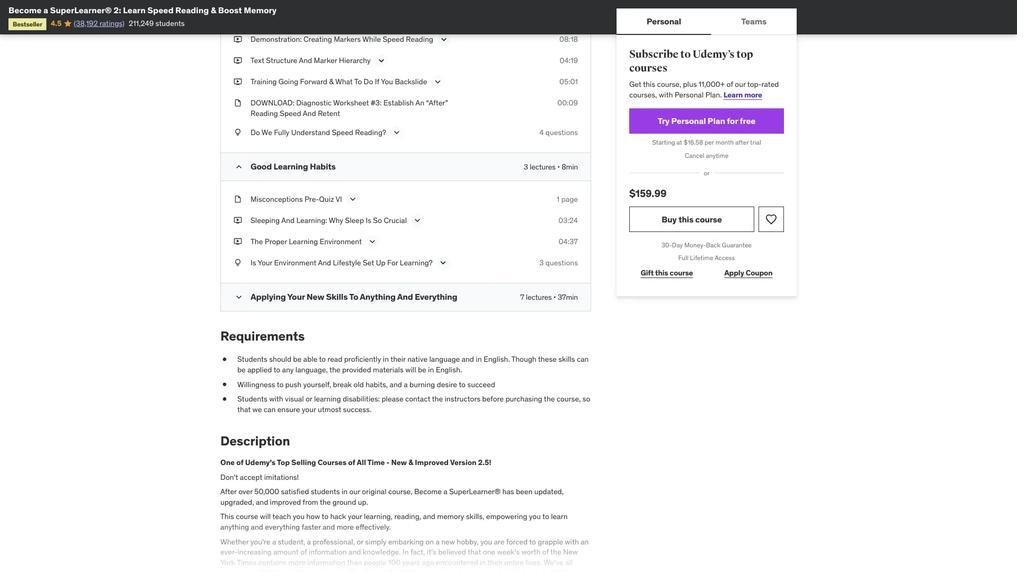 Task type: locate. For each thing, give the bounding box(es) containing it.
0 vertical spatial will
[[406, 365, 416, 375]]

anything
[[220, 522, 249, 532]]

learning right good
[[274, 161, 308, 172]]

and right the language
[[462, 355, 474, 364]]

• for good learning habits
[[558, 162, 560, 171]]

0 horizontal spatial 3
[[524, 162, 528, 171]]

1 vertical spatial your
[[287, 291, 305, 302]]

to right what on the left top of page
[[354, 77, 362, 86]]

an
[[581, 537, 589, 547], [320, 568, 329, 572]]

0 horizontal spatial can
[[264, 405, 276, 414]]

rated
[[762, 79, 779, 89]]

of right "one"
[[236, 458, 244, 467]]

and down misconceptions pre-quiz vi
[[281, 215, 295, 225]]

tab list
[[617, 8, 797, 35]]

1 vertical spatial 3
[[540, 258, 544, 267]]

course down full
[[670, 268, 693, 278]]

learning down learning:
[[289, 237, 318, 246]]

reading down download:
[[251, 108, 278, 118]]

1 vertical spatial new
[[484, 568, 498, 572]]

their up materials
[[391, 355, 406, 364]]

in down one
[[480, 558, 486, 567]]

and
[[462, 355, 474, 364], [390, 380, 402, 389], [256, 497, 268, 507], [423, 512, 436, 522], [251, 522, 263, 532], [323, 522, 335, 532], [349, 547, 361, 557]]

0 horizontal spatial language,
[[296, 365, 328, 375]]

amount
[[274, 547, 299, 557]]

0 vertical spatial new
[[307, 291, 324, 302]]

questions for 3 questions
[[546, 258, 578, 267]]

your inside one of udemy's top selling courses of all time - new & improved version 2.5! don't accept imitations! after over 50,000 satisfied students in our original course, become a superlearner® has been updated, upgraded, and improved from the ground up. this course will teach you how to hack your learning, reading, and memory skills, empowering you to learn anything and everything faster and more effectively. whether you're a student, a professional, or simply embarking on a new hobby, you are forced to grapple with an ever-increasing amount of information and knowledge. in fact, it's believed that one week's worth of the new york times contains more information than people 100 years ago encountered in their entire lives. we've all experienced the frustration of an ever-growing reading list, struggling to learn a new language, or forgett
[[348, 512, 362, 522]]

0 horizontal spatial their
[[391, 355, 406, 364]]

2 small image from the top
[[234, 292, 244, 302]]

1 horizontal spatial ever-
[[330, 568, 347, 572]]

their
[[391, 355, 406, 364], [488, 558, 503, 567]]

small image for good
[[234, 162, 244, 172]]

2 students from the top
[[237, 394, 268, 404]]

students inside students with visual or learning disabilities: please contact the instructors before purchasing the course, so that we can ensure your utmost success.
[[237, 394, 268, 404]]

their inside one of udemy's top selling courses of all time - new & improved version 2.5! don't accept imitations! after over 50,000 satisfied students in our original course, become a superlearner® has been updated, upgraded, and improved from the ground up. this course will teach you how to hack your learning, reading, and memory skills, empowering you to learn anything and everything faster and more effectively. whether you're a student, a professional, or simply embarking on a new hobby, you are forced to grapple with an ever-increasing amount of information and knowledge. in fact, it's believed that one week's worth of the new york times contains more information than people 100 years ago encountered in their entire lives. we've all experienced the frustration of an ever-growing reading list, struggling to learn a new language, or forgett
[[488, 558, 503, 567]]

xsmall image
[[234, 15, 242, 26], [234, 34, 242, 45], [234, 55, 242, 66], [234, 77, 242, 87], [234, 98, 242, 108], [234, 127, 242, 137], [234, 194, 242, 204], [234, 215, 242, 225], [234, 236, 242, 247], [234, 257, 242, 268], [220, 379, 229, 390], [220, 394, 229, 404]]

1 vertical spatial our
[[350, 487, 360, 497]]

• left 8min
[[558, 162, 560, 171]]

you're
[[251, 537, 271, 547]]

1 questions from the top
[[546, 127, 578, 137]]

students up 'we'
[[237, 394, 268, 404]]

1 horizontal spatial course
[[670, 268, 693, 278]]

be
[[293, 355, 302, 364], [237, 365, 246, 375], [418, 365, 426, 375]]

this inside buy this course button
[[679, 214, 694, 225]]

show lecture description image right reading?
[[392, 127, 402, 138]]

show lecture description image
[[439, 34, 449, 45], [376, 55, 387, 66], [348, 194, 358, 204]]

information
[[309, 547, 347, 557], [307, 558, 346, 567]]

0 horizontal spatial learn
[[123, 5, 146, 15]]

show lecture description image
[[433, 77, 443, 87], [392, 127, 402, 138], [412, 215, 423, 226], [367, 236, 378, 247], [438, 257, 449, 268]]

to right how
[[322, 512, 329, 522]]

lectures for applying your new skills to anything and everything
[[526, 292, 552, 302]]

this inside get this course, plus 11,000+ of our top-rated courses, with personal plan.
[[643, 79, 656, 89]]

1 horizontal spatial new
[[391, 458, 407, 467]]

course, inside get this course, plus 11,000+ of our top-rated courses, with personal plan.
[[657, 79, 682, 89]]

1 horizontal spatial will
[[406, 365, 416, 375]]

0 vertical spatial learn
[[551, 512, 568, 522]]

course for buy this course
[[696, 214, 722, 225]]

lectures right 7
[[526, 292, 552, 302]]

04:19
[[560, 56, 578, 65]]

2 vertical spatial reading
[[251, 108, 278, 118]]

be left the able
[[293, 355, 302, 364]]

the down read
[[330, 365, 341, 375]]

or down lives.
[[534, 568, 540, 572]]

0 horizontal spatial show lecture description image
[[348, 194, 358, 204]]

new right "-"
[[391, 458, 407, 467]]

bestseller
[[13, 20, 42, 28]]

personal inside try personal plan for free "link"
[[672, 115, 706, 126]]

our up up.
[[350, 487, 360, 497]]

course, left "so" on the right of page
[[557, 394, 581, 404]]

0 vertical spatial •
[[558, 162, 560, 171]]

able
[[303, 355, 317, 364]]

to down should
[[274, 365, 280, 375]]

& left boost
[[211, 5, 216, 15]]

your down visual
[[302, 405, 316, 414]]

marker for hierarchy
[[314, 56, 337, 65]]

learn
[[123, 5, 146, 15], [724, 90, 743, 99]]

1 vertical spatial &
[[329, 77, 334, 86]]

1 vertical spatial show lecture description image
[[376, 55, 387, 66]]

0 vertical spatial can
[[577, 355, 589, 364]]

text
[[251, 56, 264, 65]]

1 horizontal spatial can
[[577, 355, 589, 364]]

learn right plan.
[[724, 90, 743, 99]]

1 horizontal spatial do
[[364, 77, 373, 86]]

that left 'we'
[[237, 405, 251, 414]]

30-day money-back guarantee full lifetime access
[[662, 241, 752, 262]]

marker
[[303, 16, 326, 25], [314, 56, 337, 65]]

3 questions
[[540, 258, 578, 267]]

0 vertical spatial language,
[[296, 365, 328, 375]]

1 vertical spatial personal
[[675, 90, 704, 99]]

worth
[[522, 547, 541, 557]]

2 vertical spatial personal
[[672, 115, 706, 126]]

demonstration:
[[251, 34, 302, 44]]

0 vertical spatial course
[[696, 214, 722, 225]]

coupon
[[746, 268, 773, 278]]

• left 37min
[[554, 292, 556, 302]]

applying
[[251, 291, 286, 302]]

the down the contains
[[263, 568, 274, 572]]

can inside the "students should be able to read proficiently in their native language and in english. though these skills can be applied to any language, the provided materials will be in english."
[[577, 355, 589, 364]]

month
[[716, 138, 734, 147]]

3
[[524, 162, 528, 171], [540, 258, 544, 267]]

learning:
[[296, 215, 327, 225]]

effectively.
[[356, 522, 391, 532]]

1 horizontal spatial •
[[558, 162, 560, 171]]

0 vertical spatial show lecture description image
[[439, 34, 449, 45]]

1 horizontal spatial that
[[468, 547, 481, 557]]

show lecture description image up set
[[367, 236, 378, 247]]

0 vertical spatial marker
[[303, 16, 326, 25]]

1 horizontal spatial reading
[[251, 108, 278, 118]]

0 vertical spatial their
[[391, 355, 406, 364]]

3 for 3 lectures • 8min
[[524, 162, 528, 171]]

habits
[[310, 161, 336, 172]]

1 students from the top
[[237, 355, 268, 364]]

personal up subscribe
[[647, 16, 681, 26]]

0 vertical spatial is
[[366, 215, 371, 225]]

3 for 3 questions
[[540, 258, 544, 267]]

1 vertical spatial reading
[[406, 34, 434, 44]]

ever- down than
[[330, 568, 347, 572]]

language, down entire
[[499, 568, 532, 572]]

or right visual
[[306, 394, 312, 404]]

with up all
[[565, 537, 579, 547]]

contact
[[405, 394, 431, 404]]

course, inside students with visual or learning disabilities: please contact the instructors before purchasing the course, so that we can ensure your utmost success.
[[557, 394, 581, 404]]

do left the we
[[251, 127, 260, 137]]

their down one
[[488, 558, 503, 567]]

will inside the "students should be able to read proficiently in their native language and in english. though these skills can be applied to any language, the provided materials will be in english."
[[406, 365, 416, 375]]

1 horizontal spatial language,
[[499, 568, 532, 572]]

personal down plus
[[675, 90, 704, 99]]

students up the applied
[[237, 355, 268, 364]]

1 horizontal spatial your
[[348, 512, 362, 522]]

0 vertical spatial reading
[[175, 5, 209, 15]]

top
[[277, 458, 290, 467]]

show lecture description image for demonstration: creating markers while speed reading
[[439, 34, 449, 45]]

or down anytime
[[704, 169, 710, 177]]

2 vertical spatial &
[[409, 458, 413, 467]]

0 horizontal spatial english.
[[436, 365, 462, 375]]

back
[[706, 241, 721, 249]]

reading inside download: diagnostic worksheet #3: establish an "after" reading speed and retent
[[251, 108, 278, 118]]

language, inside one of udemy's top selling courses of all time - new & improved version 2.5! don't accept imitations! after over 50,000 satisfied students in our original course, become a superlearner® has been updated, upgraded, and improved from the ground up. this course will teach you how to hack your learning, reading, and memory skills, empowering you to learn anything and everything faster and more effectively. whether you're a student, a professional, or simply embarking on a new hobby, you are forced to grapple with an ever-increasing amount of information and knowledge. in fact, it's believed that one week's worth of the new york times contains more information than people 100 years ago encountered in their entire lives. we've all experienced the frustration of an ever-growing reading list, struggling to learn a new language, or forgett
[[499, 568, 532, 572]]

0 vertical spatial become
[[8, 5, 42, 15]]

1 horizontal spatial show lecture description image
[[376, 55, 387, 66]]

improved
[[415, 458, 449, 467]]

1 small image from the top
[[234, 162, 244, 172]]

show lecture description image for training going forward & what to do if you backslide
[[433, 77, 443, 87]]

course,
[[657, 79, 682, 89], [557, 394, 581, 404], [388, 487, 413, 497]]

growing
[[347, 568, 374, 572]]

been
[[516, 487, 533, 497]]

0 vertical spatial lectures
[[530, 162, 556, 171]]

more down hack
[[337, 522, 354, 532]]

an right grapple
[[581, 537, 589, 547]]

1 vertical spatial •
[[554, 292, 556, 302]]

a
[[43, 5, 48, 15], [404, 380, 408, 389], [444, 487, 448, 497], [272, 537, 276, 547], [307, 537, 311, 547], [436, 537, 440, 547], [478, 568, 482, 572]]

$16.58
[[684, 138, 703, 147]]

can for we
[[264, 405, 276, 414]]

1 vertical spatial more
[[337, 522, 354, 532]]

students right 211,249
[[156, 18, 185, 28]]

1 vertical spatial learning
[[289, 237, 318, 246]]

superlearner® up skills,
[[449, 487, 501, 497]]

course inside button
[[696, 214, 722, 225]]

teach
[[273, 512, 291, 522]]

that inside one of udemy's top selling courses of all time - new & improved version 2.5! don't accept imitations! after over 50,000 satisfied students in our original course, become a superlearner® has been updated, upgraded, and improved from the ground up. this course will teach you how to hack your learning, reading, and memory skills, empowering you to learn anything and everything faster and more effectively. whether you're a student, a professional, or simply embarking on a new hobby, you are forced to grapple with an ever-increasing amount of information and knowledge. in fact, it's believed that one week's worth of the new york times contains more information than people 100 years ago encountered in their entire lives. we've all experienced the frustration of an ever-growing reading list, struggling to learn a new language, or forgett
[[468, 547, 481, 557]]

success.
[[343, 405, 372, 414]]

course up 'back'
[[696, 214, 722, 225]]

0 vertical spatial &
[[211, 5, 216, 15]]

0 vertical spatial ever-
[[220, 547, 238, 557]]

learn more link
[[724, 90, 763, 99]]

of down grapple
[[543, 547, 549, 557]]

1 horizontal spatial superlearner®
[[449, 487, 501, 497]]

embarking
[[388, 537, 424, 547]]

"after"
[[426, 98, 448, 108]]

learning
[[274, 161, 308, 172], [289, 237, 318, 246]]

course, left plus
[[657, 79, 682, 89]]

1 horizontal spatial course,
[[557, 394, 581, 404]]

marker for density
[[303, 16, 326, 25]]

your inside students with visual or learning disabilities: please contact the instructors before purchasing the course, so that we can ensure your utmost success.
[[302, 405, 316, 414]]

students inside the "students should be able to read proficiently in their native language and in english. though these skills can be applied to any language, the provided materials will be in english."
[[237, 355, 268, 364]]

3 up 7 lectures • 37min
[[540, 258, 544, 267]]

1 vertical spatial can
[[264, 405, 276, 414]]

learn down the encountered
[[460, 568, 477, 572]]

misconceptions
[[251, 194, 303, 204]]

people
[[364, 558, 387, 567]]

30-
[[662, 241, 672, 249]]

2 horizontal spatial new
[[563, 547, 578, 557]]

list,
[[403, 568, 414, 572]]

succeed
[[468, 380, 495, 389]]

subscribe
[[630, 48, 679, 61]]

are
[[494, 537, 505, 547]]

times
[[237, 558, 257, 567]]

courses
[[318, 458, 347, 467]]

0 horizontal spatial reading
[[175, 5, 209, 15]]

it's
[[427, 547, 437, 557]]

satisfied
[[281, 487, 309, 497]]

0 horizontal spatial course,
[[388, 487, 413, 497]]

subscribe to udemy's top courses
[[630, 48, 753, 75]]

0 horizontal spatial •
[[554, 292, 556, 302]]

students up from
[[311, 487, 340, 497]]

new up believed
[[442, 537, 455, 547]]

that down hobby,
[[468, 547, 481, 557]]

small image
[[234, 162, 244, 172], [234, 292, 244, 302]]

lectures left 8min
[[530, 162, 556, 171]]

with up ensure
[[269, 394, 283, 404]]

one
[[220, 458, 235, 467]]

you
[[381, 77, 393, 86]]

1 vertical spatial their
[[488, 558, 503, 567]]

0 vertical spatial our
[[735, 79, 746, 89]]

1 vertical spatial students
[[237, 394, 268, 404]]

0 horizontal spatial new
[[442, 537, 455, 547]]

2 horizontal spatial more
[[745, 90, 763, 99]]

your
[[258, 258, 273, 267], [287, 291, 305, 302]]

on
[[426, 537, 434, 547]]

0 horizontal spatial an
[[320, 568, 329, 572]]

show lecture description image for text structure and marker hierarchy
[[376, 55, 387, 66]]

speed down download:
[[280, 108, 301, 118]]

than
[[347, 558, 362, 567]]

show lecture description image up "after"
[[433, 77, 443, 87]]

0 horizontal spatial our
[[350, 487, 360, 497]]

1 horizontal spatial you
[[481, 537, 492, 547]]

small image for applying
[[234, 292, 244, 302]]

memory
[[437, 512, 464, 522]]

xsmall image
[[220, 354, 229, 365]]

superlearner® up (38,192
[[50, 5, 112, 15]]

0 horizontal spatial do
[[251, 127, 260, 137]]

1 vertical spatial environment
[[274, 258, 317, 267]]

show lecture description image right crucial
[[412, 215, 423, 226]]

2 vertical spatial course
[[236, 512, 258, 522]]

our up learn more link
[[735, 79, 746, 89]]

you left how
[[293, 512, 305, 522]]

students for students with visual or learning disabilities: please contact the instructors before purchasing the course, so that we can ensure your utmost success.
[[237, 394, 268, 404]]

1 vertical spatial learn
[[724, 90, 743, 99]]

2:
[[114, 5, 121, 15]]

lectures
[[530, 162, 556, 171], [526, 292, 552, 302]]

1 vertical spatial lectures
[[526, 292, 552, 302]]

1 horizontal spatial our
[[735, 79, 746, 89]]

creating
[[304, 34, 332, 44]]

2 horizontal spatial show lecture description image
[[439, 34, 449, 45]]

0 horizontal spatial with
[[269, 394, 283, 404]]

reading up "backslide"
[[406, 34, 434, 44]]

your right applying
[[287, 291, 305, 302]]

apply
[[725, 268, 744, 278]]

1 vertical spatial an
[[320, 568, 329, 572]]

marker down the creating
[[314, 56, 337, 65]]

more
[[745, 90, 763, 99], [337, 522, 354, 532], [289, 558, 306, 567]]

questions down 04:37
[[546, 258, 578, 267]]

questions
[[546, 127, 578, 137], [546, 258, 578, 267]]

4
[[540, 127, 544, 137]]

04:37
[[559, 237, 578, 246]]

this for gift
[[655, 268, 669, 278]]

language
[[430, 355, 460, 364]]

is down the
[[251, 258, 256, 267]]

encountered
[[436, 558, 478, 567]]

do left if
[[364, 77, 373, 86]]

1 horizontal spatial your
[[287, 291, 305, 302]]

0 vertical spatial learning
[[274, 161, 308, 172]]

page
[[562, 194, 578, 204]]

our inside get this course, plus 11,000+ of our top-rated courses, with personal plan.
[[735, 79, 746, 89]]

learn more
[[724, 90, 763, 99]]

to right skills
[[349, 291, 358, 302]]

questions right 4
[[546, 127, 578, 137]]

2 vertical spatial this
[[655, 268, 669, 278]]

increasing
[[238, 547, 272, 557]]

and right reading,
[[423, 512, 436, 522]]

ever- up york
[[220, 547, 238, 557]]

to left udemy's
[[681, 48, 691, 61]]

materials
[[373, 365, 404, 375]]

1 horizontal spatial 3
[[540, 258, 544, 267]]

reading up 211,249 students at the top left of page
[[175, 5, 209, 15]]

and right anything
[[397, 291, 413, 302]]

we
[[253, 405, 262, 414]]

an down professional,
[[320, 568, 329, 572]]

to down updated,
[[543, 512, 549, 522]]

the inside the "students should be able to read proficiently in their native language and in english. though these skills can be applied to any language, the provided materials will be in english."
[[330, 365, 341, 375]]

0 horizontal spatial your
[[258, 258, 273, 267]]

up
[[376, 258, 386, 267]]

0 vertical spatial your
[[302, 405, 316, 414]]

show lecture description image for misconceptions pre-quiz vi
[[348, 194, 358, 204]]

0 vertical spatial small image
[[234, 162, 244, 172]]

and
[[299, 56, 312, 65], [303, 108, 316, 118], [281, 215, 295, 225], [318, 258, 331, 267], [397, 291, 413, 302]]

1 vertical spatial students
[[311, 487, 340, 497]]

0 vertical spatial students
[[156, 18, 185, 28]]

is left so
[[366, 215, 371, 225]]

2 questions from the top
[[546, 258, 578, 267]]

show lecture description image for sleeping and learning: why sleep is so crucial
[[412, 215, 423, 226]]

in up ground
[[342, 487, 348, 497]]

students should be able to read proficiently in their native language and in english. though these skills can be applied to any language, the provided materials will be in english.
[[237, 355, 589, 375]]

more down top-
[[745, 90, 763, 99]]

please
[[382, 394, 404, 404]]

0 vertical spatial your
[[258, 258, 273, 267]]

or inside students with visual or learning disabilities: please contact the instructors before purchasing the course, so that we can ensure your utmost success.
[[306, 394, 312, 404]]

2 vertical spatial with
[[565, 537, 579, 547]]

lectures for good learning habits
[[530, 162, 556, 171]]

this inside gift this course link
[[655, 268, 669, 278]]

& left what on the left top of page
[[329, 77, 334, 86]]

will inside one of udemy's top selling courses of all time - new & improved version 2.5! don't accept imitations! after over 50,000 satisfied students in our original course, become a superlearner® has been updated, upgraded, and improved from the ground up. this course will teach you how to hack your learning, reading, and memory skills, empowering you to learn anything and everything faster and more effectively. whether you're a student, a professional, or simply embarking on a new hobby, you are forced to grapple with an ever-increasing amount of information and knowledge. in fact, it's believed that one week's worth of the new york times contains more information than people 100 years ago encountered in their entire lives. we've all experienced the frustration of an ever-growing reading list, struggling to learn a new language, or forgett
[[260, 512, 271, 522]]

demonstration: creating markers while speed reading
[[251, 34, 434, 44]]

1 vertical spatial course
[[670, 268, 693, 278]]

0 vertical spatial an
[[581, 537, 589, 547]]

& inside one of udemy's top selling courses of all time - new & improved version 2.5! don't accept imitations! after over 50,000 satisfied students in our original course, become a superlearner® has been updated, upgraded, and improved from the ground up. this course will teach you how to hack your learning, reading, and memory skills, empowering you to learn anything and everything faster and more effectively. whether you're a student, a professional, or simply embarking on a new hobby, you are forced to grapple with an ever-increasing amount of information and knowledge. in fact, it's believed that one week's worth of the new york times contains more information than people 100 years ago encountered in their entire lives. we've all experienced the frustration of an ever-growing reading list, struggling to learn a new language, or forgett
[[409, 458, 413, 467]]

that inside students with visual or learning disabilities: please contact the instructors before purchasing the course, so that we can ensure your utmost success.
[[237, 405, 251, 414]]

fact,
[[411, 547, 425, 557]]

what
[[335, 77, 353, 86]]

an
[[416, 98, 425, 108]]

you up one
[[481, 537, 492, 547]]

of up learn more
[[727, 79, 733, 89]]

willingness
[[237, 380, 275, 389]]

0 horizontal spatial superlearner®
[[50, 5, 112, 15]]

this up the 'courses,'
[[643, 79, 656, 89]]

can inside students with visual or learning disabilities: please contact the instructors before purchasing the course, so that we can ensure your utmost success.
[[264, 405, 276, 414]]

in up succeed
[[476, 355, 482, 364]]

our inside one of udemy's top selling courses of all time - new & improved version 2.5! don't accept imitations! after over 50,000 satisfied students in our original course, become a superlearner® has been updated, upgraded, and improved from the ground up. this course will teach you how to hack your learning, reading, and memory skills, empowering you to learn anything and everything faster and more effectively. whether you're a student, a professional, or simply embarking on a new hobby, you are forced to grapple with an ever-increasing amount of information and knowledge. in fact, it's believed that one week's worth of the new york times contains more information than people 100 years ago encountered in their entire lives. we've all experienced the frustration of an ever-growing reading list, struggling to learn a new language, or forgett
[[350, 487, 360, 497]]

speed up 211,249 students at the top left of page
[[148, 5, 174, 15]]

0 horizontal spatial be
[[237, 365, 246, 375]]

students
[[237, 355, 268, 364], [237, 394, 268, 404]]

1 vertical spatial new
[[391, 458, 407, 467]]

you down been
[[529, 512, 541, 522]]

new down one
[[484, 568, 498, 572]]



Task type: vqa. For each thing, say whether or not it's contained in the screenshot.


Task type: describe. For each thing, give the bounding box(es) containing it.
applying your new skills to anything and everything
[[251, 291, 458, 302]]

0 horizontal spatial &
[[211, 5, 216, 15]]

1 horizontal spatial learn
[[551, 512, 568, 522]]

personal button
[[617, 8, 712, 34]]

gift this course link
[[630, 263, 705, 284]]

can for skills
[[577, 355, 589, 364]]

1 horizontal spatial more
[[337, 522, 354, 532]]

native
[[408, 355, 428, 364]]

struggling
[[416, 568, 450, 572]]

1 horizontal spatial new
[[484, 568, 498, 572]]

buy this course button
[[630, 207, 755, 232]]

has
[[503, 487, 514, 497]]

try
[[658, 115, 670, 126]]

0 vertical spatial learn
[[123, 5, 146, 15]]

at
[[677, 138, 683, 147]]

personal inside personal 'button'
[[647, 16, 681, 26]]

try personal plan for free link
[[630, 108, 784, 134]]

1 horizontal spatial english.
[[484, 355, 510, 364]]

old
[[354, 380, 364, 389]]

the up we've
[[551, 547, 562, 557]]

apply coupon button
[[713, 263, 784, 284]]

to inside subscribe to udemy's top courses
[[681, 48, 691, 61]]

the right from
[[320, 497, 331, 507]]

of down student,
[[301, 547, 307, 557]]

up.
[[358, 497, 368, 507]]

1 horizontal spatial be
[[293, 355, 302, 364]]

all
[[357, 458, 366, 467]]

establish
[[384, 98, 414, 108]]

0 horizontal spatial new
[[307, 291, 324, 302]]

course for gift this course
[[670, 268, 693, 278]]

speed down retent
[[332, 127, 353, 137]]

become inside one of udemy's top selling courses of all time - new & improved version 2.5! don't accept imitations! after over 50,000 satisfied students in our original course, become a superlearner® has been updated, upgraded, and improved from the ground up. this course will teach you how to hack your learning, reading, and memory skills, empowering you to learn anything and everything faster and more effectively. whether you're a student, a professional, or simply embarking on a new hobby, you are forced to grapple with an ever-increasing amount of information and knowledge. in fact, it's believed that one week's worth of the new york times contains more information than people 100 years ago encountered in their entire lives. we've all experienced the frustration of an ever-growing reading list, struggling to learn a new language, or forgett
[[414, 487, 442, 497]]

0 horizontal spatial become
[[8, 5, 42, 15]]

hobby,
[[457, 537, 479, 547]]

• for applying your new skills to anything and everything
[[554, 292, 556, 302]]

1 page
[[557, 194, 578, 204]]

while
[[363, 34, 381, 44]]

lifetime
[[690, 254, 714, 262]]

ensure
[[278, 405, 300, 414]]

lives.
[[526, 558, 542, 567]]

top-
[[748, 79, 762, 89]]

empowering
[[486, 512, 528, 522]]

upgraded,
[[220, 497, 254, 507]]

tab list containing personal
[[617, 8, 797, 35]]

sleep
[[345, 215, 364, 225]]

0 vertical spatial more
[[745, 90, 763, 99]]

grapple
[[538, 537, 563, 547]]

per
[[705, 138, 714, 147]]

in up burning
[[428, 365, 434, 375]]

0 vertical spatial environment
[[320, 237, 362, 246]]

speed right while at the top of the page
[[383, 34, 404, 44]]

any
[[282, 365, 294, 375]]

buy
[[662, 214, 677, 225]]

1 horizontal spatial &
[[329, 77, 334, 86]]

with inside get this course, plus 11,000+ of our top-rated courses, with personal plan.
[[659, 90, 673, 99]]

0 horizontal spatial is
[[251, 258, 256, 267]]

free
[[740, 115, 756, 126]]

with inside students with visual or learning disabilities: please contact the instructors before purchasing the course, so that we can ensure your utmost success.
[[269, 394, 283, 404]]

improved
[[270, 497, 301, 507]]

sleeping and learning: why sleep is so crucial
[[251, 215, 407, 225]]

0 horizontal spatial environment
[[274, 258, 317, 267]]

1 vertical spatial information
[[307, 558, 346, 567]]

set
[[363, 258, 374, 267]]

backslide
[[395, 77, 427, 86]]

0 horizontal spatial you
[[293, 512, 305, 522]]

whether
[[220, 537, 249, 547]]

reading?
[[355, 127, 386, 137]]

1 vertical spatial english.
[[436, 365, 462, 375]]

students for students should be able to read proficiently in their native language and in english. though these skills can be applied to any language, the provided materials will be in english.
[[237, 355, 268, 364]]

1 horizontal spatial is
[[366, 215, 371, 225]]

and up the "you're"
[[251, 522, 263, 532]]

plus
[[683, 79, 697, 89]]

download: diagnostic worksheet #3: establish an "after" reading speed and retent
[[251, 98, 448, 118]]

don't
[[220, 472, 238, 482]]

diagnostic
[[296, 98, 332, 108]]

habits,
[[366, 380, 388, 389]]

entire
[[505, 558, 524, 567]]

courses
[[630, 62, 668, 75]]

or left simply at left
[[357, 537, 364, 547]]

0 horizontal spatial ever-
[[220, 547, 238, 557]]

1 horizontal spatial an
[[581, 537, 589, 547]]

students with visual or learning disabilities: please contact the instructors before purchasing the course, so that we can ensure your utmost success.
[[237, 394, 591, 414]]

get this course, plus 11,000+ of our top-rated courses, with personal plan.
[[630, 79, 779, 99]]

and up please
[[390, 380, 402, 389]]

of right the discussion
[[295, 16, 301, 25]]

selling
[[292, 458, 316, 467]]

worksheet
[[333, 98, 369, 108]]

of inside get this course, plus 11,000+ of our top-rated courses, with personal plan.
[[727, 79, 733, 89]]

4 questions
[[540, 127, 578, 137]]

should
[[269, 355, 291, 364]]

the proper learning environment
[[251, 237, 362, 246]]

course, inside one of udemy's top selling courses of all time - new & improved version 2.5! don't accept imitations! after over 50,000 satisfied students in our original course, become a superlearner® has been updated, upgraded, and improved from the ground up. this course will teach you how to hack your learning, reading, and memory skills, empowering you to learn anything and everything faster and more effectively. whether you're a student, a professional, or simply embarking on a new hobby, you are forced to grapple with an ever-increasing amount of information and knowledge. in fact, it's believed that one week's worth of the new york times contains more information than people 100 years ago encountered in their entire lives. we've all experienced the frustration of an ever-growing reading list, struggling to learn a new language, or forgett
[[388, 487, 413, 497]]

students inside one of udemy's top selling courses of all time - new & improved version 2.5! don't accept imitations! after over 50,000 satisfied students in our original course, become a superlearner® has been updated, upgraded, and improved from the ground up. this course will teach you how to hack your learning, reading, and memory skills, empowering you to learn anything and everything faster and more effectively. whether you're a student, a professional, or simply embarking on a new hobby, you are forced to grapple with an ever-increasing amount of information and knowledge. in fact, it's believed that one week's worth of the new york times contains more information than people 100 years ago encountered in their entire lives. we've all experienced the frustration of an ever-growing reading list, struggling to learn a new language, or forgett
[[311, 487, 340, 497]]

in up materials
[[383, 355, 389, 364]]

1 vertical spatial do
[[251, 127, 260, 137]]

(38,192
[[74, 18, 98, 28]]

and up than
[[349, 547, 361, 557]]

learning
[[314, 394, 341, 404]]

years
[[403, 558, 420, 567]]

1 vertical spatial to
[[349, 291, 358, 302]]

show lecture description image for the proper learning environment
[[367, 236, 378, 247]]

quiz
[[319, 194, 334, 204]]

top
[[737, 48, 753, 61]]

course inside one of udemy's top selling courses of all time - new & improved version 2.5! don't accept imitations! after over 50,000 satisfied students in our original course, become a superlearner® has been updated, upgraded, and improved from the ground up. this course will teach you how to hack your learning, reading, and memory skills, empowering you to learn anything and everything faster and more effectively. whether you're a student, a professional, or simply embarking on a new hobby, you are forced to grapple with an ever-increasing amount of information and knowledge. in fact, it's believed that one week's worth of the new york times contains more information than people 100 years ago encountered in their entire lives. we've all experienced the frustration of an ever-growing reading list, struggling to learn a new language, or forgett
[[236, 512, 258, 522]]

willingness to push yourself, break old habits, and a burning desire to succeed
[[237, 380, 495, 389]]

so
[[373, 215, 382, 225]]

language, inside the "students should be able to read proficiently in their native language and in english. though these skills can be applied to any language, the provided materials will be in english."
[[296, 365, 328, 375]]

0 horizontal spatial learn
[[460, 568, 477, 572]]

learning,
[[364, 512, 393, 522]]

crucial
[[384, 215, 407, 225]]

ground
[[333, 497, 356, 507]]

0 vertical spatial to
[[354, 77, 362, 86]]

0 vertical spatial information
[[309, 547, 347, 557]]

and left lifestyle
[[318, 258, 331, 267]]

with inside one of udemy's top selling courses of all time - new & improved version 2.5! don't accept imitations! after over 50,000 satisfied students in our original course, become a superlearner® has been updated, upgraded, and improved from the ground up. this course will teach you how to hack your learning, reading, and memory skills, empowering you to learn anything and everything faster and more effectively. whether you're a student, a professional, or simply embarking on a new hobby, you are forced to grapple with an ever-increasing amount of information and knowledge. in fact, it's believed that one week's worth of the new york times contains more information than people 100 years ago encountered in their entire lives. we've all experienced the frustration of an ever-growing reading list, struggling to learn a new language, or forgett
[[565, 537, 579, 547]]

and down 50,000
[[256, 497, 268, 507]]

discussion
[[257, 16, 293, 25]]

and inside the "students should be able to read proficiently in their native language and in english. though these skills can be applied to any language, the provided materials will be in english."
[[462, 355, 474, 364]]

all
[[565, 558, 573, 567]]

to right the able
[[319, 355, 326, 364]]

boost
[[218, 5, 242, 15]]

personal inside get this course, plus 11,000+ of our top-rated courses, with personal plan.
[[675, 90, 704, 99]]

show lecture description image for do we fully understand speed reading?
[[392, 127, 402, 138]]

speed inside download: diagnostic worksheet #3: establish an "after" reading speed and retent
[[280, 108, 301, 118]]

questions for 4 questions
[[546, 127, 578, 137]]

text structure and marker hierarchy
[[251, 56, 371, 65]]

to up "worth"
[[530, 537, 536, 547]]

to down the encountered
[[451, 568, 458, 572]]

2 horizontal spatial you
[[529, 512, 541, 522]]

time
[[368, 458, 385, 467]]

the down the desire
[[432, 394, 443, 404]]

to left "push"
[[277, 380, 284, 389]]

of right frustration on the bottom of page
[[312, 568, 319, 572]]

structure
[[266, 56, 297, 65]]

superlearner® inside one of udemy's top selling courses of all time - new & improved version 2.5! don't accept imitations! after over 50,000 satisfied students in our original course, become a superlearner® has been updated, upgraded, and improved from the ground up. this course will teach you how to hack your learning, reading, and memory skills, empowering you to learn anything and everything faster and more effectively. whether you're a student, a professional, or simply embarking on a new hobby, you are forced to grapple with an ever-increasing amount of information and knowledge. in fact, it's believed that one week's worth of the new york times contains more information than people 100 years ago encountered in their entire lives. we've all experienced the frustration of an ever-growing reading list, struggling to learn a new language, or forgett
[[449, 487, 501, 497]]

1
[[557, 194, 560, 204]]

after
[[220, 487, 237, 497]]

good
[[251, 161, 272, 172]]

plan
[[708, 115, 725, 126]]

contains
[[259, 558, 287, 567]]

burning
[[410, 380, 435, 389]]

of left all
[[348, 458, 355, 467]]

0 vertical spatial do
[[364, 77, 373, 86]]

applied
[[248, 365, 272, 375]]

0 horizontal spatial more
[[289, 558, 306, 567]]

this for buy
[[679, 214, 694, 225]]

2 horizontal spatial be
[[418, 365, 426, 375]]

and up forward
[[299, 56, 312, 65]]

proficiently
[[344, 355, 381, 364]]

wishlist image
[[765, 213, 778, 226]]

your for is
[[258, 258, 273, 267]]

so
[[583, 394, 591, 404]]

this for get
[[643, 79, 656, 89]]

and inside download: diagnostic worksheet #3: establish an "after" reading speed and retent
[[303, 108, 316, 118]]

get
[[630, 79, 642, 89]]

0 horizontal spatial students
[[156, 18, 185, 28]]

show lecture description image for is your environment and lifestyle set up for learning?
[[438, 257, 449, 268]]

description
[[220, 433, 290, 449]]

we've
[[544, 558, 564, 567]]

their inside the "students should be able to read proficiently in their native language and in english. though these skills can be applied to any language, the provided materials will be in english."
[[391, 355, 406, 364]]

211,249 students
[[129, 18, 185, 28]]

the right the 'purchasing' at the bottom
[[544, 394, 555, 404]]

misconceptions pre-quiz vi
[[251, 194, 342, 204]]

teams
[[742, 16, 767, 26]]

version
[[450, 458, 477, 467]]

your for applying
[[287, 291, 305, 302]]

provided
[[342, 365, 371, 375]]

reading
[[376, 568, 401, 572]]

to up instructors
[[459, 380, 466, 389]]

and down hack
[[323, 522, 335, 532]]

understand
[[291, 127, 330, 137]]

0 vertical spatial superlearner®
[[50, 5, 112, 15]]



